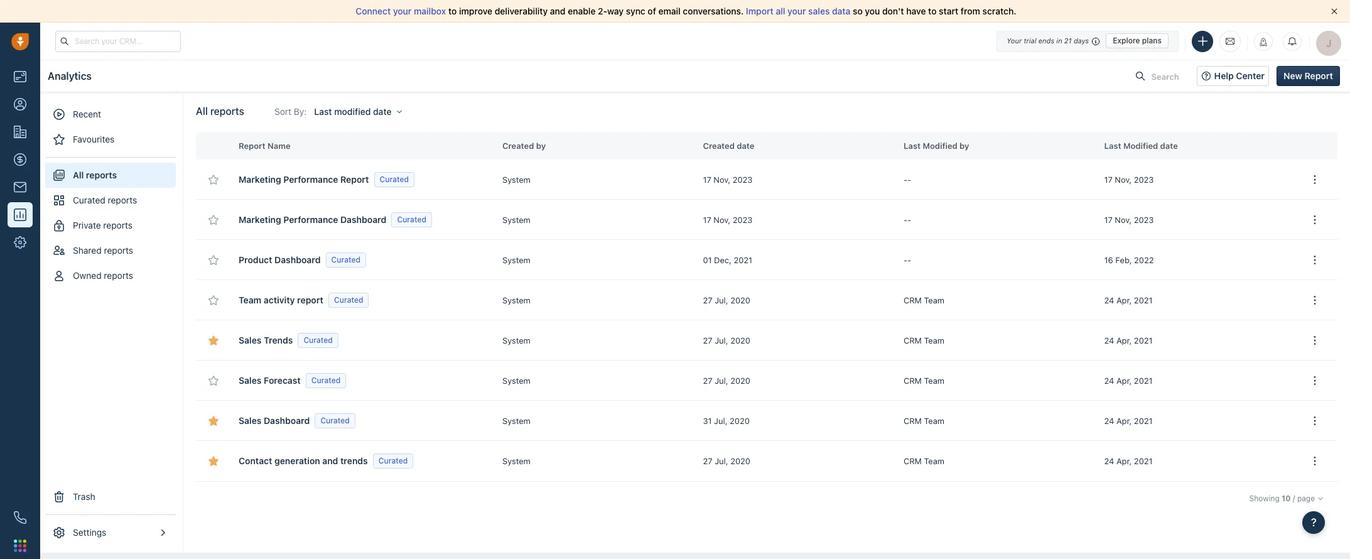 Task type: describe. For each thing, give the bounding box(es) containing it.
trial
[[1024, 36, 1037, 45]]

21
[[1065, 36, 1072, 45]]

and
[[550, 6, 566, 16]]

improve
[[459, 6, 493, 16]]

connect your mailbox to improve deliverability and enable 2-way sync of email conversations. import all your sales data so you don't have to start from scratch.
[[356, 6, 1017, 16]]

you
[[865, 6, 880, 16]]

connect
[[356, 6, 391, 16]]

explore plans link
[[1106, 33, 1169, 48]]

send email image
[[1226, 36, 1235, 46]]

scratch.
[[983, 6, 1017, 16]]

2-
[[598, 6, 607, 16]]

1 to from the left
[[448, 6, 457, 16]]

so
[[853, 6, 863, 16]]

explore plans
[[1113, 36, 1162, 45]]

2 your from the left
[[788, 6, 806, 16]]

days
[[1074, 36, 1089, 45]]

ends
[[1039, 36, 1055, 45]]

what's new image
[[1259, 37, 1268, 46]]

in
[[1057, 36, 1063, 45]]

mailbox
[[414, 6, 446, 16]]

have
[[907, 6, 926, 16]]

your
[[1007, 36, 1022, 45]]

1 your from the left
[[393, 6, 412, 16]]



Task type: vqa. For each thing, say whether or not it's contained in the screenshot.
The Note button
no



Task type: locate. For each thing, give the bounding box(es) containing it.
Search your CRM... text field
[[55, 30, 181, 52]]

sales
[[809, 6, 830, 16]]

import
[[746, 6, 774, 16]]

sync
[[626, 6, 646, 16]]

phone image
[[14, 511, 26, 524]]

0 horizontal spatial to
[[448, 6, 457, 16]]

import all your sales data link
[[746, 6, 853, 16]]

your
[[393, 6, 412, 16], [788, 6, 806, 16]]

enable
[[568, 6, 596, 16]]

your left mailbox at the left
[[393, 6, 412, 16]]

conversations.
[[683, 6, 744, 16]]

2 to from the left
[[928, 6, 937, 16]]

1 horizontal spatial to
[[928, 6, 937, 16]]

your trial ends in 21 days
[[1007, 36, 1089, 45]]

your right all
[[788, 6, 806, 16]]

of
[[648, 6, 656, 16]]

0 horizontal spatial your
[[393, 6, 412, 16]]

email
[[659, 6, 681, 16]]

from
[[961, 6, 981, 16]]

deliverability
[[495, 6, 548, 16]]

phone element
[[8, 505, 33, 530]]

plans
[[1142, 36, 1162, 45]]

explore
[[1113, 36, 1140, 45]]

don't
[[883, 6, 904, 16]]

to left "start"
[[928, 6, 937, 16]]

to right mailbox at the left
[[448, 6, 457, 16]]

close image
[[1332, 8, 1338, 14]]

to
[[448, 6, 457, 16], [928, 6, 937, 16]]

data
[[832, 6, 851, 16]]

1 horizontal spatial your
[[788, 6, 806, 16]]

way
[[607, 6, 624, 16]]

connect your mailbox link
[[356, 6, 448, 16]]

freshworks switcher image
[[14, 539, 26, 552]]

all
[[776, 6, 785, 16]]

start
[[939, 6, 959, 16]]



